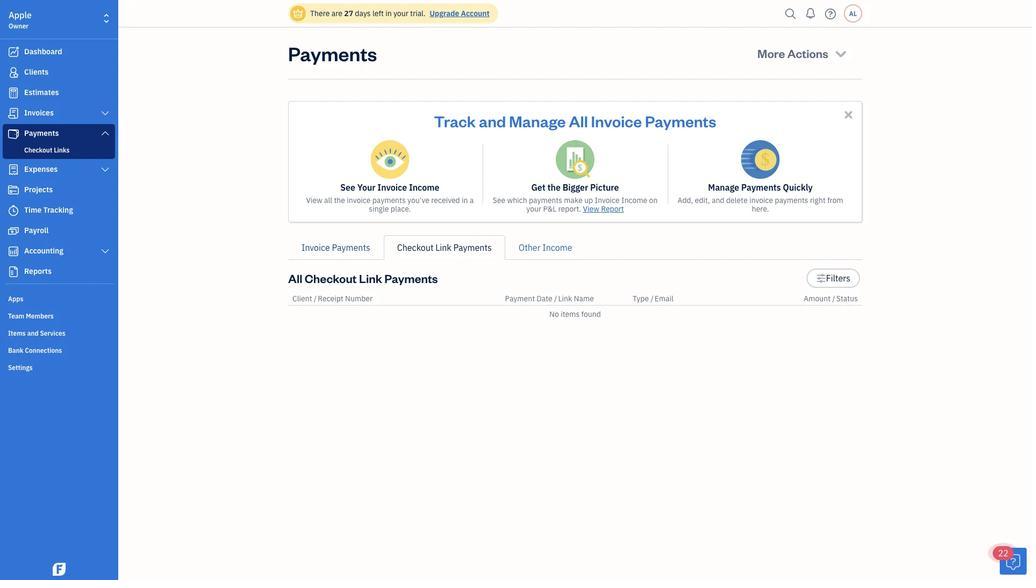 Task type: vqa. For each thing, say whether or not it's contained in the screenshot.
Cash Customer wants to pay in Estonian Kroons
no



Task type: describe. For each thing, give the bounding box(es) containing it.
estimates link
[[3, 83, 115, 103]]

income inside see which payments make up invoice income on your p&l report.
[[622, 195, 648, 205]]

payment
[[505, 294, 535, 304]]

dashboard image
[[7, 47, 20, 58]]

you've
[[408, 195, 430, 205]]

invoice for payments
[[750, 195, 773, 205]]

track
[[434, 111, 476, 131]]

chevron large down image for accounting
[[100, 247, 110, 256]]

quickly
[[783, 182, 813, 193]]

email
[[655, 294, 674, 304]]

income inside see your invoice income view all the invoice payments you've received in a single place.
[[409, 182, 440, 193]]

settings link
[[3, 359, 115, 375]]

owner
[[9, 22, 28, 30]]

receipt
[[318, 294, 343, 304]]

make
[[564, 195, 583, 205]]

all
[[324, 195, 332, 205]]

/ for type
[[651, 294, 654, 304]]

chevron large down image for payments
[[100, 129, 110, 138]]

payments for add,
[[775, 195, 809, 205]]

there are 27 days left in your trial. upgrade account
[[310, 8, 490, 18]]

payments for income
[[373, 195, 406, 205]]

invoices link
[[3, 104, 115, 123]]

payments inside payments link
[[24, 128, 59, 138]]

clients
[[24, 67, 49, 77]]

items and services
[[8, 329, 65, 338]]

payments link
[[3, 124, 115, 144]]

reports link
[[3, 262, 115, 282]]

checkout link payments link
[[384, 236, 505, 260]]

filters
[[826, 273, 851, 284]]

chevron large down image for expenses
[[100, 166, 110, 174]]

invoice inside invoice payments link
[[302, 242, 330, 254]]

0 horizontal spatial all
[[288, 271, 303, 286]]

invoices
[[24, 108, 54, 118]]

estimate image
[[7, 88, 20, 98]]

accounting link
[[3, 242, 115, 261]]

actions
[[788, 45, 829, 61]]

filters button
[[807, 269, 860, 288]]

timer image
[[7, 205, 20, 216]]

in inside see your invoice income view all the invoice payments you've received in a single place.
[[462, 195, 468, 205]]

al
[[850, 9, 857, 18]]

search image
[[782, 6, 800, 22]]

payments inside manage payments quickly add, edit, and delete invoice payments right from here.
[[742, 182, 781, 193]]

0 vertical spatial link
[[436, 242, 452, 254]]

checkout links
[[24, 146, 70, 154]]

chart image
[[7, 246, 20, 257]]

bigger
[[563, 182, 588, 193]]

your inside see which payments make up invoice income on your p&l report.
[[527, 204, 542, 214]]

payments inside see which payments make up invoice income on your p&l report.
[[529, 195, 563, 205]]

payment date / link name
[[505, 294, 594, 304]]

no items found
[[550, 309, 601, 319]]

checkout for checkout link payments
[[397, 242, 434, 254]]

client / receipt number
[[293, 294, 373, 304]]

account
[[461, 8, 490, 18]]

on
[[649, 195, 658, 205]]

team members link
[[3, 308, 115, 324]]

get the bigger picture
[[532, 182, 619, 193]]

add,
[[678, 195, 693, 205]]

bank connections
[[8, 346, 62, 355]]

22 button
[[993, 547, 1027, 575]]

items and services link
[[3, 325, 115, 341]]

left
[[373, 8, 384, 18]]

chevron large down image for invoices
[[100, 109, 110, 118]]

days
[[355, 8, 371, 18]]

27
[[344, 8, 353, 18]]

0 vertical spatial in
[[386, 8, 392, 18]]

project image
[[7, 185, 20, 196]]

checkout for checkout links
[[24, 146, 52, 154]]

upgrade account link
[[428, 8, 490, 18]]

time tracking
[[24, 205, 73, 215]]

expenses link
[[3, 160, 115, 180]]

report image
[[7, 267, 20, 277]]

and for services
[[27, 329, 39, 338]]

and for manage
[[479, 111, 506, 131]]

other income
[[519, 242, 572, 254]]

more
[[758, 45, 785, 61]]

from
[[828, 195, 844, 205]]

time
[[24, 205, 42, 215]]

payroll
[[24, 226, 49, 236]]

amount
[[804, 294, 831, 304]]

crown image
[[293, 8, 304, 19]]

track and manage all invoice payments
[[434, 111, 717, 131]]

estimates
[[24, 87, 59, 97]]

date
[[537, 294, 553, 304]]

type / email
[[633, 294, 674, 304]]

resource center badge image
[[1000, 549, 1027, 575]]

payroll link
[[3, 222, 115, 241]]

view report
[[583, 204, 624, 214]]

invoice inside see which payments make up invoice income on your p&l report.
[[595, 195, 620, 205]]

single
[[369, 204, 389, 214]]

report.
[[558, 204, 581, 214]]

1 horizontal spatial view
[[583, 204, 600, 214]]

see for your
[[341, 182, 355, 193]]

your
[[357, 182, 376, 193]]

22
[[999, 548, 1009, 560]]

invoice inside see your invoice income view all the invoice payments you've received in a single place.
[[378, 182, 407, 193]]

no
[[550, 309, 559, 319]]



Task type: locate. For each thing, give the bounding box(es) containing it.
invoice right the delete
[[750, 195, 773, 205]]

2 chevron large down image from the top
[[100, 129, 110, 138]]

projects link
[[3, 181, 115, 200]]

invoice
[[591, 111, 642, 131], [378, 182, 407, 193], [595, 195, 620, 205], [302, 242, 330, 254]]

name
[[574, 294, 594, 304]]

chevron large down image inside invoices link
[[100, 109, 110, 118]]

1 horizontal spatial manage
[[708, 182, 740, 193]]

and right the track
[[479, 111, 506, 131]]

expense image
[[7, 165, 20, 175]]

invoice for your
[[347, 195, 371, 205]]

payments inside checkout link payments link
[[454, 242, 492, 254]]

here.
[[752, 204, 769, 214]]

type
[[633, 294, 649, 304]]

and right items
[[27, 329, 39, 338]]

see which payments make up invoice income on your p&l report.
[[493, 195, 658, 214]]

0 horizontal spatial checkout
[[24, 146, 52, 154]]

which
[[507, 195, 527, 205]]

other
[[519, 242, 541, 254]]

in
[[386, 8, 392, 18], [462, 195, 468, 205]]

invoice inside see your invoice income view all the invoice payments you've received in a single place.
[[347, 195, 371, 205]]

in left a
[[462, 195, 468, 205]]

all up get the bigger picture
[[569, 111, 588, 131]]

0 vertical spatial chevron large down image
[[100, 166, 110, 174]]

1 payments from the left
[[373, 195, 406, 205]]

0 vertical spatial manage
[[509, 111, 566, 131]]

0 vertical spatial the
[[548, 182, 561, 193]]

1 vertical spatial and
[[712, 195, 725, 205]]

1 horizontal spatial income
[[543, 242, 572, 254]]

2 horizontal spatial checkout
[[397, 242, 434, 254]]

go to help image
[[822, 6, 839, 22]]

1 vertical spatial income
[[622, 195, 648, 205]]

see inside see your invoice income view all the invoice payments you've received in a single place.
[[341, 182, 355, 193]]

see your invoice income view all the invoice payments you've received in a single place.
[[306, 182, 474, 214]]

0 horizontal spatial and
[[27, 329, 39, 338]]

/ right type
[[651, 294, 654, 304]]

2 vertical spatial link
[[558, 294, 572, 304]]

trial.
[[410, 8, 426, 18]]

see your invoice income image
[[371, 140, 409, 179]]

3 payments from the left
[[775, 195, 809, 205]]

payments
[[288, 40, 377, 66], [645, 111, 717, 131], [24, 128, 59, 138], [742, 182, 781, 193], [332, 242, 370, 254], [454, 242, 492, 254], [385, 271, 438, 286]]

2 horizontal spatial link
[[558, 294, 572, 304]]

delete
[[727, 195, 748, 205]]

2 vertical spatial checkout
[[305, 271, 357, 286]]

and inside 'link'
[[27, 329, 39, 338]]

link
[[436, 242, 452, 254], [359, 271, 382, 286], [558, 294, 572, 304]]

1 vertical spatial see
[[493, 195, 506, 205]]

found
[[582, 309, 601, 319]]

2 horizontal spatial income
[[622, 195, 648, 205]]

/ left status
[[833, 294, 836, 304]]

2 horizontal spatial payments
[[775, 195, 809, 205]]

1 vertical spatial chevron large down image
[[100, 129, 110, 138]]

bank
[[8, 346, 23, 355]]

p&l
[[543, 204, 557, 214]]

1 horizontal spatial see
[[493, 195, 506, 205]]

settings image
[[817, 272, 826, 285]]

and right edit,
[[712, 195, 725, 205]]

payment date button
[[505, 294, 553, 304]]

1 vertical spatial the
[[334, 195, 345, 205]]

1 horizontal spatial invoice
[[750, 195, 773, 205]]

time tracking link
[[3, 201, 115, 220]]

view
[[306, 195, 323, 205], [583, 204, 600, 214]]

get the bigger picture image
[[556, 140, 595, 179]]

get
[[532, 182, 546, 193]]

0 vertical spatial all
[[569, 111, 588, 131]]

invoice down your at top
[[347, 195, 371, 205]]

3 / from the left
[[651, 294, 654, 304]]

link up items
[[558, 294, 572, 304]]

freshbooks image
[[51, 564, 68, 576]]

up
[[585, 195, 593, 205]]

1 vertical spatial checkout
[[397, 242, 434, 254]]

payment image
[[7, 129, 20, 139]]

2 horizontal spatial and
[[712, 195, 725, 205]]

the right all
[[334, 195, 345, 205]]

picture
[[591, 182, 619, 193]]

1 horizontal spatial in
[[462, 195, 468, 205]]

checkout links link
[[5, 144, 113, 156]]

view left all
[[306, 195, 323, 205]]

client
[[293, 294, 312, 304]]

1 chevron large down image from the top
[[100, 109, 110, 118]]

0 vertical spatial your
[[394, 8, 409, 18]]

chevron large down image down estimates link
[[100, 109, 110, 118]]

0 horizontal spatial link
[[359, 271, 382, 286]]

items
[[561, 309, 580, 319]]

income left on at the top right
[[622, 195, 648, 205]]

2 invoice from the left
[[750, 195, 773, 205]]

0 horizontal spatial in
[[386, 8, 392, 18]]

your left 'trial.'
[[394, 8, 409, 18]]

0 horizontal spatial manage
[[509, 111, 566, 131]]

apple owner
[[9, 9, 32, 30]]

0 horizontal spatial view
[[306, 195, 323, 205]]

close image
[[843, 109, 855, 121]]

more actions
[[758, 45, 829, 61]]

link down received
[[436, 242, 452, 254]]

0 horizontal spatial income
[[409, 182, 440, 193]]

0 vertical spatial income
[[409, 182, 440, 193]]

1 horizontal spatial all
[[569, 111, 588, 131]]

the right 'get'
[[548, 182, 561, 193]]

see left your at top
[[341, 182, 355, 193]]

1 invoice from the left
[[347, 195, 371, 205]]

4 / from the left
[[833, 294, 836, 304]]

dashboard
[[24, 47, 62, 56]]

amount button
[[804, 294, 831, 304]]

manage payments quickly add, edit, and delete invoice payments right from here.
[[678, 182, 844, 214]]

/ for client
[[314, 294, 317, 304]]

manage payments quickly image
[[741, 140, 780, 179]]

edit,
[[695, 195, 710, 205]]

invoice image
[[7, 108, 20, 119]]

1 horizontal spatial checkout
[[305, 271, 357, 286]]

1 vertical spatial manage
[[708, 182, 740, 193]]

report
[[601, 204, 624, 214]]

in right left
[[386, 8, 392, 18]]

reports
[[24, 266, 52, 276]]

bank connections link
[[3, 342, 115, 358]]

1 / from the left
[[314, 294, 317, 304]]

invoice payments link
[[288, 236, 384, 260]]

payments inside see your invoice income view all the invoice payments you've received in a single place.
[[373, 195, 406, 205]]

1 horizontal spatial your
[[527, 204, 542, 214]]

checkout inside main element
[[24, 146, 52, 154]]

chevron large down image
[[100, 109, 110, 118], [100, 129, 110, 138]]

chevron large down image down checkout links link
[[100, 166, 110, 174]]

all
[[569, 111, 588, 131], [288, 271, 303, 286]]

income right other
[[543, 242, 572, 254]]

1 horizontal spatial payments
[[529, 195, 563, 205]]

checkout up 'expenses'
[[24, 146, 52, 154]]

1 horizontal spatial the
[[548, 182, 561, 193]]

0 vertical spatial chevron large down image
[[100, 109, 110, 118]]

0 vertical spatial checkout
[[24, 146, 52, 154]]

the inside see your invoice income view all the invoice payments you've received in a single place.
[[334, 195, 345, 205]]

1 chevron large down image from the top
[[100, 166, 110, 174]]

dashboard link
[[3, 42, 115, 62]]

2 payments from the left
[[529, 195, 563, 205]]

payments
[[373, 195, 406, 205], [529, 195, 563, 205], [775, 195, 809, 205]]

and inside manage payments quickly add, edit, and delete invoice payments right from here.
[[712, 195, 725, 205]]

your left p&l
[[527, 204, 542, 214]]

chevron large down image up checkout links link
[[100, 129, 110, 138]]

1 vertical spatial link
[[359, 271, 382, 286]]

0 horizontal spatial the
[[334, 195, 345, 205]]

invoice payments
[[302, 242, 370, 254]]

accounting
[[24, 246, 63, 256]]

team
[[8, 312, 24, 321]]

manage
[[509, 111, 566, 131], [708, 182, 740, 193]]

income up the you've at left
[[409, 182, 440, 193]]

1 vertical spatial all
[[288, 271, 303, 286]]

2 chevron large down image from the top
[[100, 247, 110, 256]]

projects
[[24, 185, 53, 195]]

apps
[[8, 295, 23, 303]]

chevron large down image up reports link on the top of the page
[[100, 247, 110, 256]]

other income link
[[505, 236, 586, 260]]

0 horizontal spatial your
[[394, 8, 409, 18]]

1 vertical spatial in
[[462, 195, 468, 205]]

1 vertical spatial chevron large down image
[[100, 247, 110, 256]]

apple
[[9, 9, 32, 21]]

manage inside manage payments quickly add, edit, and delete invoice payments right from here.
[[708, 182, 740, 193]]

1 vertical spatial your
[[527, 204, 542, 214]]

there
[[310, 8, 330, 18]]

2 vertical spatial and
[[27, 329, 39, 338]]

payments down your at top
[[373, 195, 406, 205]]

apps link
[[3, 290, 115, 307]]

0 horizontal spatial see
[[341, 182, 355, 193]]

/ right date
[[554, 294, 557, 304]]

links
[[54, 146, 70, 154]]

view right make
[[583, 204, 600, 214]]

see left which
[[493, 195, 506, 205]]

right
[[810, 195, 826, 205]]

items
[[8, 329, 26, 338]]

money image
[[7, 226, 20, 237]]

all checkout link payments
[[288, 271, 438, 286]]

/ right client
[[314, 294, 317, 304]]

the
[[548, 182, 561, 193], [334, 195, 345, 205]]

amount / status
[[804, 294, 858, 304]]

tracking
[[43, 205, 73, 215]]

payments inside manage payments quickly add, edit, and delete invoice payments right from here.
[[775, 195, 809, 205]]

0 horizontal spatial invoice
[[347, 195, 371, 205]]

checkout
[[24, 146, 52, 154], [397, 242, 434, 254], [305, 271, 357, 286]]

2 / from the left
[[554, 294, 557, 304]]

chevron large down image
[[100, 166, 110, 174], [100, 247, 110, 256]]

0 vertical spatial and
[[479, 111, 506, 131]]

0 vertical spatial see
[[341, 182, 355, 193]]

more actions button
[[748, 40, 858, 66]]

a
[[470, 195, 474, 205]]

received
[[431, 195, 460, 205]]

are
[[332, 8, 343, 18]]

see
[[341, 182, 355, 193], [493, 195, 506, 205]]

chevrondown image
[[834, 46, 849, 61]]

checkout up receipt
[[305, 271, 357, 286]]

status
[[837, 294, 858, 304]]

number
[[345, 294, 373, 304]]

all up client
[[288, 271, 303, 286]]

checkout down place. at the left top
[[397, 242, 434, 254]]

2 vertical spatial income
[[543, 242, 572, 254]]

main element
[[0, 0, 145, 581]]

view inside see your invoice income view all the invoice payments you've received in a single place.
[[306, 195, 323, 205]]

payments down the 'quickly'
[[775, 195, 809, 205]]

see for which
[[493, 195, 506, 205]]

invoice inside manage payments quickly add, edit, and delete invoice payments right from here.
[[750, 195, 773, 205]]

payments down 'get'
[[529, 195, 563, 205]]

and
[[479, 111, 506, 131], [712, 195, 725, 205], [27, 329, 39, 338]]

settings
[[8, 364, 33, 372]]

payments inside invoice payments link
[[332, 242, 370, 254]]

/ for amount
[[833, 294, 836, 304]]

see inside see which payments make up invoice income on your p&l report.
[[493, 195, 506, 205]]

link up number
[[359, 271, 382, 286]]

members
[[26, 312, 54, 321]]

0 horizontal spatial payments
[[373, 195, 406, 205]]

chevron large down image inside expenses link
[[100, 166, 110, 174]]

notifications image
[[802, 3, 820, 24]]

1 horizontal spatial and
[[479, 111, 506, 131]]

invoice
[[347, 195, 371, 205], [750, 195, 773, 205]]

client image
[[7, 67, 20, 78]]

1 horizontal spatial link
[[436, 242, 452, 254]]



